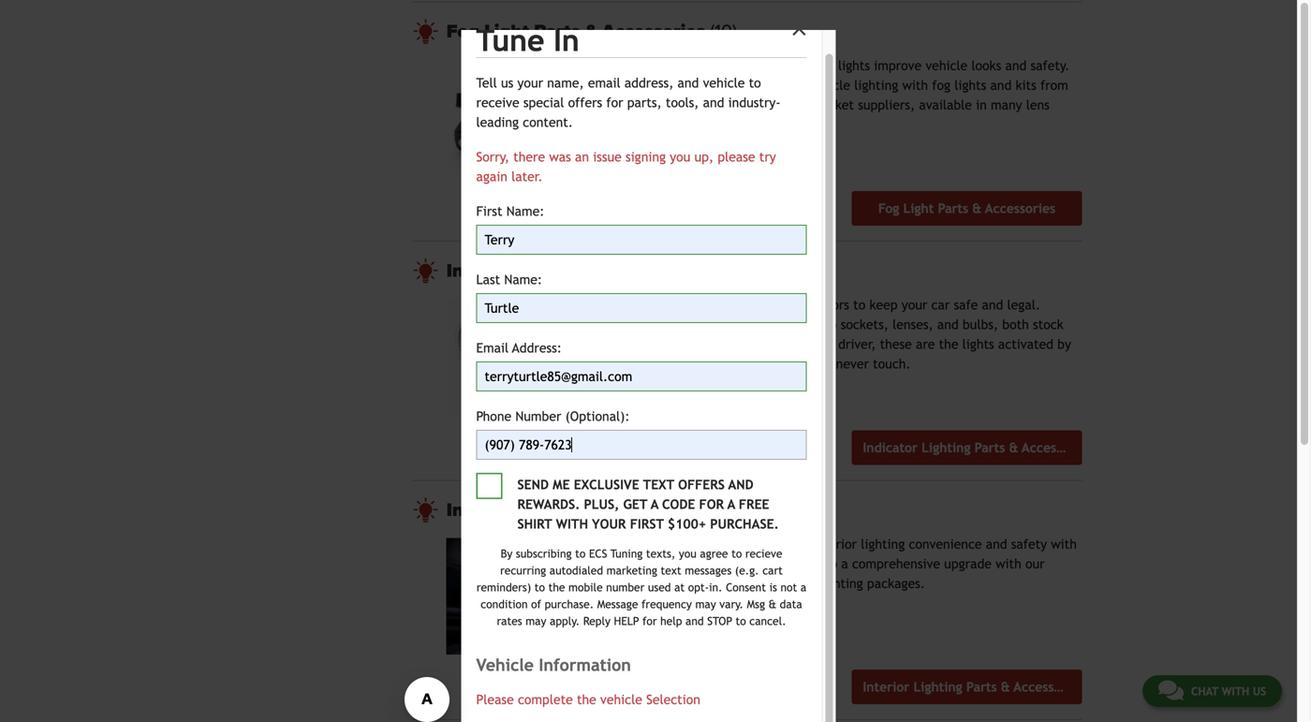 Task type: locate. For each thing, give the bounding box(es) containing it.
the down "autodialed"
[[548, 581, 565, 594]]

1 horizontal spatial the
[[577, 692, 596, 707]]

1 horizontal spatial vehicle
[[703, 75, 745, 90]]

you left agree
[[679, 547, 697, 560]]

msg
[[747, 598, 765, 611]]

0 horizontal spatial purchase.
[[545, 598, 594, 611]]

you inside by subscribing to ecs tuning texts, you agree to recieve recurring autodialed marketing text messages (e.g. cart reminders) to the mobile number used at opt-in. consent is not a condition of purchase. message frequency may vary. msg & data rates may apply. reply help for help and stop to cancel.
[[679, 547, 697, 560]]

to up industry-
[[749, 75, 761, 90]]

interior lighting parts & accessories link
[[446, 499, 1082, 521]]

us
[[1253, 685, 1266, 698]]

Send me exclusive text offers and rewards. Plus, get a code for a free shirt with your first $100+ purchase. checkbox
[[476, 473, 503, 499]]

for left help
[[642, 614, 657, 628]]

content.
[[523, 115, 573, 130]]

with inside send me exclusive text offers and rewards. plus, get a code for a free shirt with your first $100+ purchase.
[[556, 517, 588, 532]]

parts for interior
[[594, 499, 640, 521]]

0 vertical spatial may
[[695, 598, 716, 611]]

interior lighting parts & accessories
[[446, 499, 770, 521]]

2 vertical spatial parts
[[594, 499, 640, 521]]

1 vertical spatial purchase.
[[545, 598, 594, 611]]

industry-
[[728, 95, 781, 110]]

indicator lighting parts & accessories
[[446, 259, 784, 282]]

send me exclusive text offers and rewards. plus, get a code for a free shirt with your first $100+ purchase.
[[517, 477, 779, 532]]

& for indicator lighting parts & accessories
[[658, 259, 671, 282]]

0 vertical spatial text
[[643, 477, 674, 492]]

0 horizontal spatial a
[[651, 497, 659, 512]]

to up the of
[[535, 581, 545, 594]]

a left "free" on the bottom right of page
[[728, 497, 735, 512]]

name:
[[506, 204, 545, 219], [504, 272, 542, 287]]

lighting right the 'last'
[[530, 259, 603, 282]]

vehicle inside "tell us your name, email address, and vehicle to receive special offers for parts, tools, and industry- leading content."
[[703, 75, 745, 90]]

1 vertical spatial lighting
[[516, 499, 589, 521]]

to down vary.
[[736, 614, 746, 628]]

to inside "tell us your name, email address, and vehicle to receive special offers for parts, tools, and industry- leading content."
[[749, 75, 761, 90]]

name: for first name:
[[506, 204, 545, 219]]

0 horizontal spatial may
[[526, 614, 546, 628]]

2 horizontal spatial a
[[801, 581, 807, 594]]

parts
[[534, 20, 580, 43], [608, 259, 654, 282], [594, 499, 640, 521]]

a right get
[[651, 497, 659, 512]]

with
[[556, 517, 588, 532], [1222, 685, 1250, 698]]

email address:
[[476, 340, 562, 355]]

used
[[648, 581, 671, 594]]

1 horizontal spatial offers
[[678, 477, 725, 492]]

None email field
[[476, 362, 807, 392]]

for
[[606, 95, 623, 110], [699, 497, 724, 512], [642, 614, 657, 628]]

1 vertical spatial text
[[661, 564, 682, 577]]

for down email
[[606, 95, 623, 110]]

0 vertical spatial lighting
[[530, 259, 603, 282]]

offers
[[568, 95, 602, 110], [678, 477, 725, 492]]

marketing
[[607, 564, 657, 577]]

opt-
[[688, 581, 709, 594]]

fog light parts & accessories link
[[446, 20, 1082, 43]]

again
[[476, 169, 508, 184]]

0 vertical spatial name:
[[506, 204, 545, 219]]

sorry, there was an issue signing you up, please try again later.
[[476, 149, 776, 184]]

for inside send me exclusive text offers and rewards. plus, get a code for a free shirt with your first $100+ purchase.
[[699, 497, 724, 512]]

leading
[[476, 115, 519, 130]]

your
[[518, 75, 543, 90], [592, 517, 626, 532]]

chat with us
[[1191, 685, 1266, 698]]

information
[[539, 655, 631, 675]]

text
[[643, 477, 674, 492], [661, 564, 682, 577]]

texts,
[[646, 547, 676, 560]]

1 vertical spatial parts
[[608, 259, 654, 282]]

none telephone field inside tune in document
[[476, 430, 807, 460]]

parts for indicator
[[608, 259, 654, 282]]

1 vertical spatial accessories
[[675, 259, 779, 282]]

1 vertical spatial your
[[592, 517, 626, 532]]

sorry,
[[476, 149, 510, 164]]

0 vertical spatial with
[[556, 517, 588, 532]]

an
[[575, 149, 589, 164]]

reply
[[583, 614, 611, 628]]

& for fog light parts & accessories
[[585, 20, 597, 43]]

to up (e.g.
[[732, 547, 742, 560]]

purchase. inside by subscribing to ecs tuning texts, you agree to recieve recurring autodialed marketing text messages (e.g. cart reminders) to the mobile number used at opt-in. consent is not a condition of purchase. message frequency may vary. msg & data rates may apply. reply help for help and stop to cancel.
[[545, 598, 594, 611]]

0 vertical spatial accessories
[[602, 20, 705, 43]]

0 vertical spatial for
[[606, 95, 623, 110]]

None telephone field
[[476, 430, 807, 460]]

with down rewards.
[[556, 517, 588, 532]]

0 horizontal spatial for
[[606, 95, 623, 110]]

a right not
[[801, 581, 807, 594]]

you left up,
[[670, 149, 691, 164]]

your right us on the top
[[518, 75, 543, 90]]

and right help
[[686, 614, 704, 628]]

1 horizontal spatial for
[[642, 614, 657, 628]]

1 vertical spatial for
[[699, 497, 724, 512]]

chat with us link
[[1143, 675, 1282, 707]]

2 horizontal spatial for
[[699, 497, 724, 512]]

exclusive
[[574, 477, 639, 492]]

accessories for indicator lighting parts & accessories
[[675, 259, 779, 282]]

code
[[662, 497, 695, 512]]

2 vertical spatial for
[[642, 614, 657, 628]]

your inside "tell us your name, email address, and vehicle to receive special offers for parts, tools, and industry- leading content."
[[518, 75, 543, 90]]

subscribing
[[516, 547, 572, 560]]

fog light parts & accessories thumbnail image image
[[446, 59, 602, 176]]

address:
[[512, 340, 562, 355]]

and inside by subscribing to ecs tuning texts, you agree to recieve recurring autodialed marketing text messages (e.g. cart reminders) to the mobile number used at opt-in. consent is not a condition of purchase. message frequency may vary. msg & data rates may apply. reply help for help and stop to cancel.
[[686, 614, 704, 628]]

fog
[[446, 20, 480, 43]]

your inside send me exclusive text offers and rewards. plus, get a code for a free shirt with your first $100+ purchase.
[[592, 517, 626, 532]]

text up code
[[643, 477, 674, 492]]

with left us
[[1222, 685, 1250, 698]]

1 vertical spatial may
[[526, 614, 546, 628]]

phone number (optional):
[[476, 409, 630, 424]]

1 horizontal spatial with
[[1222, 685, 1250, 698]]

1 vertical spatial name:
[[504, 272, 542, 287]]

cart
[[763, 564, 783, 577]]

0 vertical spatial vehicle
[[703, 75, 745, 90]]

vehicle down information
[[600, 692, 642, 707]]

0 vertical spatial purchase.
[[710, 517, 779, 532]]

name: down later.
[[506, 204, 545, 219]]

1 horizontal spatial your
[[592, 517, 626, 532]]

1 vertical spatial with
[[1222, 685, 1250, 698]]

and
[[678, 75, 699, 90], [703, 95, 724, 110], [729, 477, 754, 492], [686, 614, 704, 628]]

0 vertical spatial offers
[[568, 95, 602, 110]]

None text field
[[476, 225, 807, 255], [476, 293, 807, 323], [476, 225, 807, 255], [476, 293, 807, 323]]

later.
[[511, 169, 543, 184]]

may down opt-
[[695, 598, 716, 611]]

may down the of
[[526, 614, 546, 628]]

ecs
[[589, 547, 607, 560]]

purchase. up apply. in the left of the page
[[545, 598, 594, 611]]

1 vertical spatial you
[[679, 547, 697, 560]]

0 vertical spatial your
[[518, 75, 543, 90]]

help
[[660, 614, 682, 628]]

lighting down me
[[516, 499, 589, 521]]

purchase. down "free" on the bottom right of page
[[710, 517, 779, 532]]

of
[[531, 598, 541, 611]]

interior lighting parts & accessories thumbnail image image
[[446, 538, 602, 655]]

0 horizontal spatial with
[[556, 517, 588, 532]]

0 horizontal spatial your
[[518, 75, 543, 90]]

me
[[553, 477, 570, 492]]

indicator lighting parts & accessories link
[[446, 259, 1082, 282]]

a
[[651, 497, 659, 512], [728, 497, 735, 512], [801, 581, 807, 594]]

vary.
[[720, 598, 744, 611]]

tuning
[[611, 547, 643, 560]]

may
[[695, 598, 716, 611], [526, 614, 546, 628]]

plus,
[[584, 497, 619, 512]]

email
[[476, 340, 509, 355]]

1 horizontal spatial purchase.
[[710, 517, 779, 532]]

text up at
[[661, 564, 682, 577]]

agree
[[700, 547, 728, 560]]

offers down email
[[568, 95, 602, 110]]

you inside sorry, there was an issue signing you up, please try again later.
[[670, 149, 691, 164]]

vehicle up industry-
[[703, 75, 745, 90]]

parts,
[[627, 95, 662, 110]]

vehicle
[[703, 75, 745, 90], [600, 692, 642, 707]]

0 vertical spatial you
[[670, 149, 691, 164]]

accessories for interior lighting parts & accessories
[[662, 499, 765, 521]]

0 vertical spatial the
[[548, 581, 565, 594]]

$100+
[[668, 517, 706, 532]]

0 horizontal spatial the
[[548, 581, 565, 594]]

0 horizontal spatial vehicle
[[600, 692, 642, 707]]

& for interior lighting parts & accessories
[[645, 499, 657, 521]]

lighting
[[530, 259, 603, 282], [516, 499, 589, 521]]

1 vertical spatial offers
[[678, 477, 725, 492]]

the
[[548, 581, 565, 594], [577, 692, 596, 707]]

for up $100+
[[699, 497, 724, 512]]

lighting for indicator
[[530, 259, 603, 282]]

text inside by subscribing to ecs tuning texts, you agree to recieve recurring autodialed marketing text messages (e.g. cart reminders) to the mobile number used at opt-in. consent is not a condition of purchase. message frequency may vary. msg & data rates may apply. reply help for help and stop to cancel.
[[661, 564, 682, 577]]

0 horizontal spatial offers
[[568, 95, 602, 110]]

purchase.
[[710, 517, 779, 532], [545, 598, 594, 611]]

to up "autodialed"
[[575, 547, 586, 560]]

1 vertical spatial vehicle
[[600, 692, 642, 707]]

autodialed
[[550, 564, 603, 577]]

tools,
[[666, 95, 699, 110]]

2 vertical spatial accessories
[[662, 499, 765, 521]]

and up "free" on the bottom right of page
[[729, 477, 754, 492]]

the down information
[[577, 692, 596, 707]]

offers up code
[[678, 477, 725, 492]]

vehicle information
[[476, 655, 631, 675]]

name: right the 'last'
[[504, 272, 542, 287]]

0 vertical spatial parts
[[534, 20, 580, 43]]

your down plus, on the bottom left of the page
[[592, 517, 626, 532]]

the inside by subscribing to ecs tuning texts, you agree to recieve recurring autodialed marketing text messages (e.g. cart reminders) to the mobile number used at opt-in. consent is not a condition of purchase. message frequency may vary. msg & data rates may apply. reply help for help and stop to cancel.
[[548, 581, 565, 594]]



Task type: vqa. For each thing, say whether or not it's contained in the screenshot.
first
yes



Task type: describe. For each thing, give the bounding box(es) containing it.
chat
[[1191, 685, 1219, 698]]

light
[[484, 20, 529, 43]]

and inside send me exclusive text offers and rewards. plus, get a code for a free shirt with your first $100+ purchase.
[[729, 477, 754, 492]]

please
[[476, 692, 514, 707]]

recieve
[[745, 547, 783, 560]]

tune
[[476, 23, 545, 58]]

shirt
[[517, 517, 552, 532]]

(optional):
[[565, 409, 630, 424]]

free
[[739, 497, 769, 512]]

for inside "tell us your name, email address, and vehicle to receive special offers for parts, tools, and industry- leading content."
[[606, 95, 623, 110]]

there
[[513, 149, 545, 164]]

accessories for fog light parts & accessories
[[602, 20, 705, 43]]

address,
[[625, 75, 674, 90]]

receive
[[476, 95, 519, 110]]

was
[[549, 149, 571, 164]]

first
[[476, 204, 503, 219]]

get
[[623, 497, 648, 512]]

text inside send me exclusive text offers and rewards. plus, get a code for a free shirt with your first $100+ purchase.
[[643, 477, 674, 492]]

1 horizontal spatial may
[[695, 598, 716, 611]]

at
[[674, 581, 685, 594]]

1 vertical spatial the
[[577, 692, 596, 707]]

indicator lighting parts & accessories thumbnail image image
[[446, 299, 602, 415]]

frequency
[[642, 598, 692, 611]]

message
[[597, 598, 638, 611]]

cancel.
[[750, 614, 786, 628]]

condition
[[481, 598, 528, 611]]

1 horizontal spatial a
[[728, 497, 735, 512]]

rewards.
[[517, 497, 580, 512]]

please complete the vehicle selection
[[476, 692, 700, 707]]

rates
[[497, 614, 522, 628]]

a inside by subscribing to ecs tuning texts, you agree to recieve recurring autodialed marketing text messages (e.g. cart reminders) to the mobile number used at opt-in. consent is not a condition of purchase. message frequency may vary. msg & data rates may apply. reply help for help and stop to cancel.
[[801, 581, 807, 594]]

you for agree
[[679, 547, 697, 560]]

offers inside send me exclusive text offers and rewards. plus, get a code for a free shirt with your first $100+ purchase.
[[678, 477, 725, 492]]

complete
[[518, 692, 573, 707]]

not
[[781, 581, 797, 594]]

us
[[501, 75, 514, 90]]

offers inside "tell us your name, email address, and vehicle to receive special offers for parts, tools, and industry- leading content."
[[568, 95, 602, 110]]

last name:
[[476, 272, 542, 287]]

by subscribing to ecs tuning texts, you agree to recieve recurring autodialed marketing text messages (e.g. cart reminders) to the mobile number used at opt-in. consent is not a condition of purchase. message frequency may vary. msg & data rates may apply. reply help for help and stop to cancel.
[[477, 547, 807, 628]]

fog light parts & accessories
[[446, 20, 710, 43]]

special
[[523, 95, 564, 110]]

phone
[[476, 409, 512, 424]]

tell
[[476, 75, 497, 90]]

first
[[630, 517, 664, 532]]

purchase. inside send me exclusive text offers and rewards. plus, get a code for a free shirt with your first $100+ purchase.
[[710, 517, 779, 532]]

last
[[476, 272, 500, 287]]

recurring
[[500, 564, 546, 577]]

help
[[614, 614, 639, 628]]

indicator
[[446, 259, 525, 282]]

none email field inside tune in document
[[476, 362, 807, 392]]

issue
[[593, 149, 622, 164]]

signing
[[626, 149, 666, 164]]

number
[[515, 409, 561, 424]]

stop
[[707, 614, 732, 628]]

interior
[[446, 499, 512, 521]]

by
[[501, 547, 513, 560]]

name,
[[547, 75, 584, 90]]

number
[[606, 581, 645, 594]]

tune in dialog
[[0, 0, 1311, 722]]

reminders)
[[477, 581, 531, 594]]

selection
[[646, 692, 700, 707]]

email
[[588, 75, 621, 90]]

please
[[718, 149, 755, 164]]

you for up,
[[670, 149, 691, 164]]

messages
[[685, 564, 732, 577]]

in
[[554, 23, 580, 58]]

consent
[[726, 581, 766, 594]]

(e.g.
[[735, 564, 759, 577]]

lighting for interior
[[516, 499, 589, 521]]

name: for last name:
[[504, 272, 542, 287]]

tune in document
[[461, 16, 836, 722]]

apply.
[[550, 614, 580, 628]]

tune in
[[476, 23, 580, 58]]

mobile
[[569, 581, 603, 594]]

and up tools,
[[678, 75, 699, 90]]

up,
[[695, 149, 714, 164]]

data
[[780, 598, 802, 611]]

and right tools,
[[703, 95, 724, 110]]

first name:
[[476, 204, 545, 219]]

& inside by subscribing to ecs tuning texts, you agree to recieve recurring autodialed marketing text messages (e.g. cart reminders) to the mobile number used at opt-in. consent is not a condition of purchase. message frequency may vary. msg & data rates may apply. reply help for help and stop to cancel.
[[769, 598, 777, 611]]

vehicle
[[476, 655, 534, 675]]

in.
[[709, 581, 723, 594]]

send
[[517, 477, 549, 492]]

try
[[759, 149, 776, 164]]

parts for fog
[[534, 20, 580, 43]]

for inside by subscribing to ecs tuning texts, you agree to recieve recurring autodialed marketing text messages (e.g. cart reminders) to the mobile number used at opt-in. consent is not a condition of purchase. message frequency may vary. msg & data rates may apply. reply help for help and stop to cancel.
[[642, 614, 657, 628]]

is
[[770, 581, 777, 594]]



